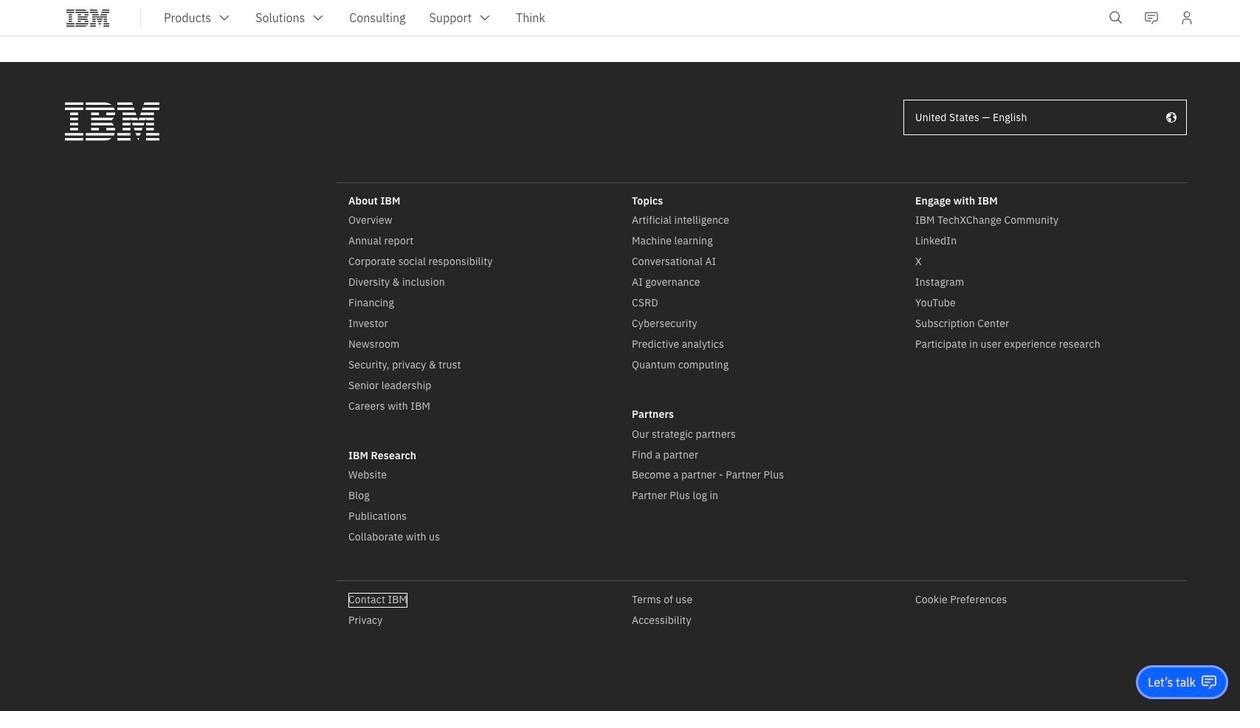 Task type: describe. For each thing, give the bounding box(es) containing it.
let's talk element
[[1149, 674, 1196, 691]]



